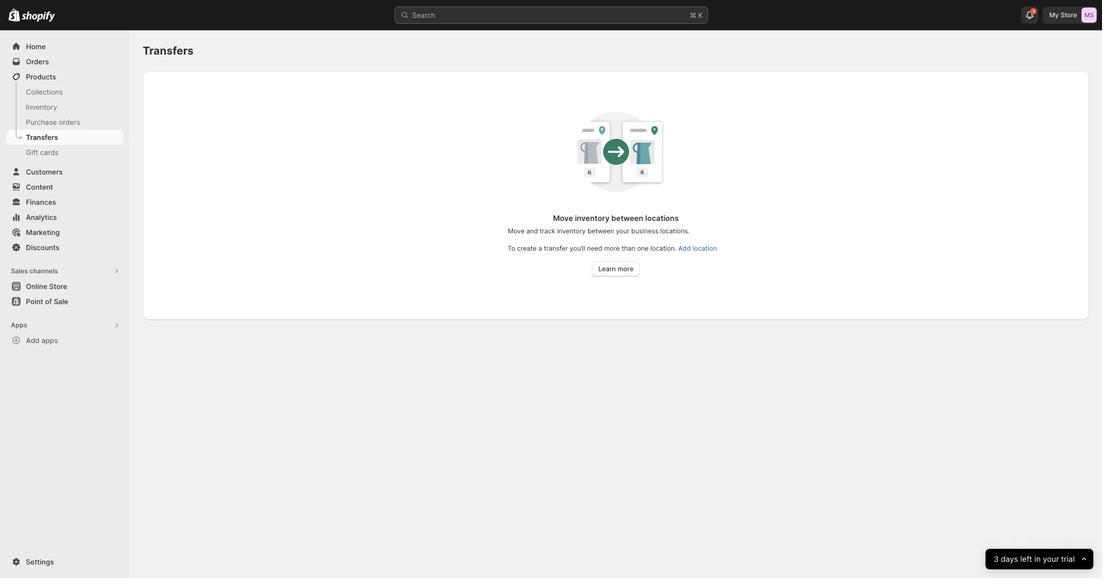 Task type: locate. For each thing, give the bounding box(es) containing it.
than
[[622, 244, 635, 252]]

0 horizontal spatial move
[[508, 227, 525, 235]]

location.
[[651, 244, 677, 252]]

customers link
[[6, 164, 123, 179]]

1 horizontal spatial add
[[678, 244, 691, 252]]

point of sale link
[[6, 294, 123, 309]]

point of sale
[[26, 297, 68, 306]]

1 vertical spatial between
[[588, 227, 614, 235]]

sales channels
[[11, 267, 58, 275]]

track
[[540, 227, 555, 235]]

1 vertical spatial move
[[508, 227, 525, 235]]

0 horizontal spatial store
[[49, 282, 67, 291]]

1 vertical spatial your
[[1043, 554, 1059, 564]]

add down locations.
[[678, 244, 691, 252]]

add apps
[[26, 336, 58, 345]]

1 horizontal spatial transfers
[[143, 44, 194, 57]]

store for my store
[[1061, 11, 1077, 19]]

move left and
[[508, 227, 525, 235]]

online store button
[[0, 279, 130, 294]]

0 vertical spatial store
[[1061, 11, 1077, 19]]

⌘
[[690, 11, 696, 19]]

move
[[553, 214, 573, 223], [508, 227, 525, 235]]

transfers
[[143, 44, 194, 57], [26, 133, 58, 142]]

need
[[587, 244, 603, 252]]

inventory
[[26, 103, 57, 111]]

discounts
[[26, 243, 59, 252]]

finances
[[26, 198, 56, 207]]

1 horizontal spatial move
[[553, 214, 573, 223]]

inventory up you'll
[[557, 227, 586, 235]]

1 vertical spatial transfers
[[26, 133, 58, 142]]

move up track
[[553, 214, 573, 223]]

point of sale button
[[0, 294, 130, 309]]

between
[[612, 214, 643, 223], [588, 227, 614, 235]]

online store link
[[6, 279, 123, 294]]

1 horizontal spatial your
[[1043, 554, 1059, 564]]

0 horizontal spatial shopify image
[[9, 9, 20, 22]]

3 days left in your trial
[[994, 554, 1075, 564]]

add left apps
[[26, 336, 40, 345]]

analytics
[[26, 213, 57, 222]]

0 vertical spatial add
[[678, 244, 691, 252]]

orders
[[26, 57, 49, 66]]

move and track inventory between your business locations.
[[508, 227, 690, 235]]

gift
[[26, 148, 38, 157]]

locations
[[645, 214, 679, 223]]

0 horizontal spatial your
[[616, 227, 630, 235]]

orders link
[[6, 54, 123, 69]]

collections link
[[6, 84, 123, 99]]

store up sale
[[49, 282, 67, 291]]

1 horizontal spatial shopify image
[[22, 11, 55, 22]]

your right "in"
[[1043, 554, 1059, 564]]

you'll
[[570, 244, 585, 252]]

your inside dropdown button
[[1043, 554, 1059, 564]]

1 button
[[1021, 6, 1039, 24]]

your down move inventory between locations
[[616, 227, 630, 235]]

store right my
[[1061, 11, 1077, 19]]

1 vertical spatial add
[[26, 336, 40, 345]]

home link
[[6, 39, 123, 54]]

shopify image
[[9, 9, 20, 22], [22, 11, 55, 22]]

marketing link
[[6, 225, 123, 240]]

store inside button
[[49, 282, 67, 291]]

0 vertical spatial more
[[604, 244, 620, 252]]

apps
[[41, 336, 58, 345]]

more
[[604, 244, 620, 252], [618, 265, 634, 273]]

inventory
[[575, 214, 610, 223], [557, 227, 586, 235]]

gift cards link
[[6, 145, 123, 160]]

store
[[1061, 11, 1077, 19], [49, 282, 67, 291]]

one
[[637, 244, 649, 252]]

between up business on the top of the page
[[612, 214, 643, 223]]

more right learn
[[618, 265, 634, 273]]

0 vertical spatial move
[[553, 214, 573, 223]]

your
[[616, 227, 630, 235], [1043, 554, 1059, 564]]

1 vertical spatial more
[[618, 265, 634, 273]]

add
[[678, 244, 691, 252], [26, 336, 40, 345]]

finances link
[[6, 195, 123, 210]]

learn
[[598, 265, 616, 273]]

inventory link
[[6, 99, 123, 115]]

between up need at top
[[588, 227, 614, 235]]

online store
[[26, 282, 67, 291]]

trial
[[1061, 554, 1075, 564]]

analytics link
[[6, 210, 123, 225]]

1 vertical spatial store
[[49, 282, 67, 291]]

inventory up move and track inventory between your business locations.
[[575, 214, 610, 223]]

learn more
[[598, 265, 634, 273]]

apps
[[11, 321, 27, 329]]

cards
[[40, 148, 59, 157]]

my store
[[1050, 11, 1077, 19]]

1 horizontal spatial store
[[1061, 11, 1077, 19]]

products link
[[6, 69, 123, 84]]

3 days left in your trial button
[[986, 549, 1094, 570]]

0 horizontal spatial add
[[26, 336, 40, 345]]

more left the than
[[604, 244, 620, 252]]

store for online store
[[49, 282, 67, 291]]



Task type: describe. For each thing, give the bounding box(es) containing it.
sales
[[11, 267, 28, 275]]

0 vertical spatial your
[[616, 227, 630, 235]]

customers
[[26, 168, 63, 176]]

add location link
[[678, 244, 717, 252]]

1
[[1033, 9, 1035, 14]]

products
[[26, 72, 56, 81]]

in
[[1035, 554, 1041, 564]]

0 vertical spatial between
[[612, 214, 643, 223]]

discounts link
[[6, 240, 123, 255]]

move inventory between locations
[[553, 214, 679, 223]]

orders
[[59, 118, 80, 126]]

content link
[[6, 179, 123, 195]]

search
[[412, 11, 435, 19]]

transfer
[[544, 244, 568, 252]]

0 vertical spatial transfers
[[143, 44, 194, 57]]

gift cards
[[26, 148, 59, 157]]

purchase orders link
[[6, 115, 123, 130]]

home
[[26, 42, 46, 51]]

k
[[698, 11, 703, 19]]

move for move and track inventory between your business locations.
[[508, 227, 525, 235]]

create
[[517, 244, 537, 252]]

sales channels button
[[6, 264, 123, 279]]

add inside button
[[26, 336, 40, 345]]

purchase
[[26, 118, 57, 126]]

my store image
[[1082, 8, 1097, 23]]

move for move inventory between locations
[[553, 214, 573, 223]]

my
[[1050, 11, 1059, 19]]

purchase orders
[[26, 118, 80, 126]]

0 horizontal spatial transfers
[[26, 133, 58, 142]]

left
[[1021, 554, 1033, 564]]

settings link
[[6, 555, 123, 570]]

0 vertical spatial inventory
[[575, 214, 610, 223]]

apps button
[[6, 318, 123, 333]]

learn more link
[[592, 262, 640, 277]]

collections
[[26, 88, 63, 96]]

days
[[1001, 554, 1018, 564]]

3
[[994, 554, 999, 564]]

sale
[[54, 297, 68, 306]]

to create a transfer you'll need more than one location. add location
[[508, 244, 717, 252]]

⌘ k
[[690, 11, 703, 19]]

and
[[526, 227, 538, 235]]

business
[[631, 227, 659, 235]]

location
[[693, 244, 717, 252]]

add apps button
[[6, 333, 123, 348]]

channels
[[29, 267, 58, 275]]

locations.
[[660, 227, 690, 235]]

marketing
[[26, 228, 60, 237]]

1 vertical spatial inventory
[[557, 227, 586, 235]]

settings
[[26, 558, 54, 567]]

to
[[508, 244, 515, 252]]

point
[[26, 297, 43, 306]]

of
[[45, 297, 52, 306]]

transfers link
[[6, 130, 123, 145]]

content
[[26, 183, 53, 191]]

online
[[26, 282, 47, 291]]

a
[[539, 244, 542, 252]]



Task type: vqa. For each thing, say whether or not it's contained in the screenshot.
Purchase
yes



